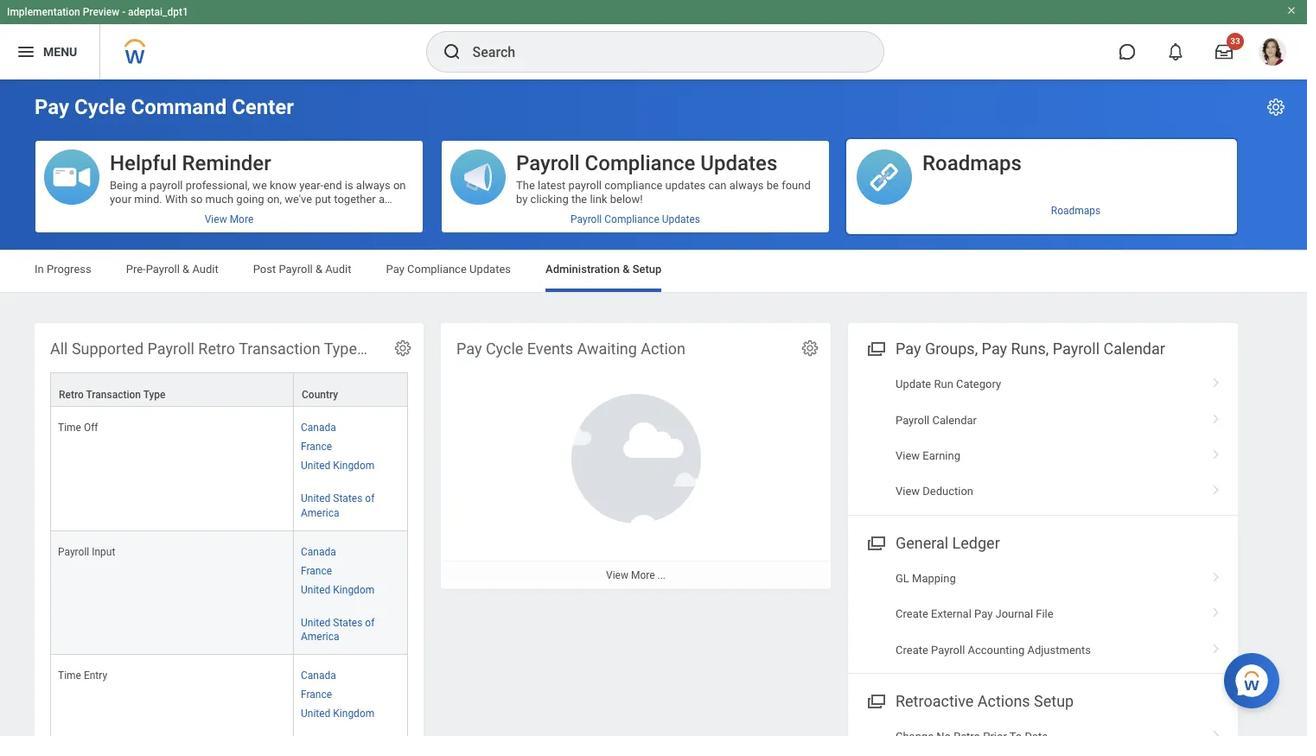 Task type: locate. For each thing, give the bounding box(es) containing it.
2 menu group image from the top
[[864, 689, 888, 713]]

0 horizontal spatial &
[[183, 263, 190, 276]]

1 time from the top
[[58, 422, 81, 434]]

reminder
[[182, 151, 271, 176]]

to down on
[[385, 207, 395, 220]]

1 vertical spatial retro
[[59, 389, 84, 401]]

2 & from the left
[[316, 263, 323, 276]]

0 vertical spatial menu group image
[[864, 531, 888, 554]]

& right administration
[[623, 263, 630, 276]]

a up mind.
[[141, 179, 147, 192]]

1 vertical spatial united kingdom link
[[301, 581, 375, 597]]

always up 'together' on the left of page
[[356, 179, 391, 192]]

1 states from the top
[[333, 493, 363, 506]]

-
[[122, 6, 126, 18]]

pay inside 'pay cycle events awaiting action' element
[[457, 340, 482, 358]]

create inside "link"
[[896, 644, 929, 657]]

1 menu group image from the top
[[864, 531, 888, 554]]

1 horizontal spatial cycle
[[486, 340, 524, 358]]

0 vertical spatial america
[[301, 507, 340, 519]]

2 states from the top
[[333, 618, 363, 630]]

main content containing pay cycle command center
[[0, 80, 1308, 737]]

helpful
[[110, 151, 177, 176]]

deduction
[[923, 486, 974, 499]]

a up concepts
[[379, 193, 385, 206]]

america for input
[[301, 631, 340, 644]]

1 chevron right image from the top
[[1206, 408, 1228, 425]]

& down stress
[[183, 263, 190, 276]]

pay right configure all supported payroll retro transaction types* image
[[457, 340, 482, 358]]

2 list from the top
[[849, 561, 1239, 669]]

close environment banner image
[[1287, 5, 1298, 16]]

menu
[[43, 45, 77, 58]]

list for ledger
[[849, 561, 1239, 669]]

post payroll & audit
[[253, 263, 352, 276]]

united kingdom for time entry
[[301, 709, 375, 721]]

0 vertical spatial france link
[[301, 438, 332, 453]]

2 vertical spatial united kingdom
[[301, 709, 375, 721]]

chevron right image for gl mapping
[[1206, 566, 1228, 584]]

professional,
[[186, 179, 250, 192]]

0 horizontal spatial transaction
[[86, 389, 141, 401]]

payroll compliance updates down below!
[[571, 214, 701, 226]]

0 horizontal spatial payroll
[[150, 179, 183, 192]]

0 horizontal spatial always
[[356, 179, 391, 192]]

notifications large image
[[1168, 43, 1185, 61]]

1 vertical spatial menu group image
[[864, 689, 888, 713]]

all supported payroll retro transaction types* element
[[35, 324, 424, 737]]

payroll right the runs, on the right of page
[[1053, 340, 1100, 358]]

1 vertical spatial transaction
[[86, 389, 141, 401]]

0 vertical spatial united states of america link
[[301, 490, 375, 519]]

compliance up configure all supported payroll retro transaction types* image
[[407, 263, 467, 276]]

retro inside popup button
[[59, 389, 84, 401]]

to down with
[[169, 207, 179, 220]]

chevron right image inside update run category link
[[1206, 372, 1228, 389]]

list
[[849, 367, 1239, 510], [849, 561, 1239, 669]]

chevron right image
[[1206, 408, 1228, 425], [1206, 444, 1228, 461], [1206, 480, 1228, 497], [1206, 566, 1228, 584], [1206, 638, 1228, 655], [1206, 725, 1228, 737]]

compliance up compliance
[[585, 151, 696, 176]]

payroll compliance updates link
[[442, 207, 830, 233]]

0 horizontal spatial cycle
[[74, 95, 126, 119]]

1 horizontal spatial roadmaps
[[1052, 205, 1101, 217]]

1 canada link from the top
[[301, 419, 336, 434]]

2 france link from the top
[[301, 562, 332, 578]]

1 france link from the top
[[301, 438, 332, 453]]

2 united states of america link from the top
[[301, 614, 375, 644]]

united states of america
[[301, 493, 375, 519], [301, 618, 375, 644]]

1 create from the top
[[896, 608, 929, 621]]

canada for time entry
[[301, 670, 336, 683]]

1 horizontal spatial to
[[385, 207, 395, 220]]

inbox large image
[[1216, 43, 1234, 61]]

down!
[[218, 221, 249, 234]]

united kingdom link for time off
[[301, 457, 375, 473]]

0 horizontal spatial setup
[[633, 263, 662, 276]]

3 canada from the top
[[301, 670, 336, 683]]

1 horizontal spatial a
[[379, 193, 385, 206]]

1 row from the top
[[50, 373, 408, 408]]

time left off
[[58, 422, 81, 434]]

1 payroll from the left
[[150, 179, 183, 192]]

being
[[110, 179, 138, 192]]

3 chevron right image from the top
[[1206, 480, 1228, 497]]

2 always from the left
[[730, 179, 764, 192]]

payroll
[[516, 151, 580, 176], [571, 214, 602, 226], [146, 263, 180, 276], [279, 263, 313, 276], [148, 340, 195, 358], [1053, 340, 1100, 358], [896, 414, 930, 427], [58, 546, 89, 558], [932, 644, 966, 657]]

update run category link
[[849, 367, 1239, 403]]

your up quick
[[110, 193, 132, 206]]

5 united from the top
[[301, 709, 331, 721]]

2 vertical spatial france link
[[301, 686, 332, 702]]

create external pay journal file
[[896, 608, 1054, 621]]

2 create from the top
[[896, 644, 929, 657]]

row
[[50, 373, 408, 408], [50, 408, 408, 532], [50, 532, 408, 656], [50, 656, 408, 737]]

payroll up with
[[150, 179, 183, 192]]

items selected list for payroll input
[[301, 543, 401, 644]]

gl mapping link
[[849, 561, 1239, 597]]

chevron right image inside create external pay journal file 'link'
[[1206, 602, 1228, 620]]

3 united kingdom from the top
[[301, 709, 375, 721]]

pay cycle command center
[[35, 95, 294, 119]]

retro up retro transaction type popup button
[[198, 340, 235, 358]]

0 horizontal spatial calendar
[[933, 414, 977, 427]]

0 horizontal spatial to
[[169, 207, 179, 220]]

2 time from the top
[[58, 670, 81, 683]]

payroll for payroll
[[569, 179, 602, 192]]

1 horizontal spatial updates
[[662, 214, 701, 226]]

together
[[334, 193, 376, 206]]

1 vertical spatial france link
[[301, 562, 332, 578]]

view left earning
[[896, 450, 920, 463]]

3 row from the top
[[50, 532, 408, 656]]

1 vertical spatial france
[[301, 565, 332, 578]]

1 canada from the top
[[301, 422, 336, 434]]

1 vertical spatial compliance
[[605, 214, 660, 226]]

payroll up retro transaction type popup button
[[148, 340, 195, 358]]

pay right menu group icon
[[896, 340, 922, 358]]

0 vertical spatial united kingdom link
[[301, 457, 375, 473]]

0 vertical spatial united states of america
[[301, 493, 375, 519]]

transaction up country
[[239, 340, 321, 358]]

setup inside tab list
[[633, 263, 662, 276]]

0 vertical spatial france
[[301, 441, 332, 453]]

1 vertical spatial chevron right image
[[1206, 602, 1228, 620]]

payroll up the
[[569, 179, 602, 192]]

cycle down menu
[[74, 95, 126, 119]]

payroll compliance updates up compliance
[[516, 151, 778, 176]]

1 vertical spatial states
[[333, 618, 363, 630]]

adjustments
[[1028, 644, 1092, 657]]

1 horizontal spatial always
[[730, 179, 764, 192]]

tab list
[[17, 251, 1291, 292]]

2 canada link from the top
[[301, 543, 336, 558]]

0 vertical spatial cycle
[[74, 95, 126, 119]]

1 vertical spatial canada link
[[301, 543, 336, 558]]

chevron right image for create payroll accounting adjustments
[[1206, 638, 1228, 655]]

1 chevron right image from the top
[[1206, 372, 1228, 389]]

time left entry
[[58, 670, 81, 683]]

1 vertical spatial time
[[58, 670, 81, 683]]

1 kingdom from the top
[[333, 460, 375, 473]]

1 united kingdom from the top
[[301, 460, 375, 473]]

2 vertical spatial of
[[365, 618, 375, 630]]

country button
[[294, 374, 407, 407]]

1 vertical spatial united states of america link
[[301, 614, 375, 644]]

1 vertical spatial roadmaps
[[1052, 205, 1101, 217]]

2 vertical spatial kingdom
[[333, 709, 375, 721]]

2 vertical spatial canada link
[[301, 667, 336, 683]]

gl mapping
[[896, 573, 956, 585]]

list containing gl mapping
[[849, 561, 1239, 669]]

important
[[284, 207, 333, 220]]

list for groups,
[[849, 367, 1239, 510]]

country
[[302, 389, 338, 401]]

united
[[301, 460, 331, 473], [301, 493, 331, 506], [301, 585, 331, 597], [301, 618, 331, 630], [301, 709, 331, 721]]

retro transaction type column header
[[50, 373, 294, 408]]

runs,
[[1012, 340, 1050, 358]]

france link for off
[[301, 438, 332, 453]]

1 horizontal spatial payroll
[[569, 179, 602, 192]]

1 vertical spatial canada
[[301, 546, 336, 558]]

roadmaps link
[[849, 198, 1236, 224]]

united kingdom for payroll input
[[301, 585, 375, 597]]

configure this page image
[[1266, 97, 1287, 118]]

0 vertical spatial canada
[[301, 422, 336, 434]]

pay groups, pay runs, payroll calendar
[[896, 340, 1166, 358]]

2 united states of america from the top
[[301, 618, 375, 644]]

pay inside create external pay journal file 'link'
[[975, 608, 993, 621]]

1 horizontal spatial &
[[316, 263, 323, 276]]

items selected list for time entry
[[301, 667, 401, 737]]

united states of america for time off
[[301, 493, 375, 519]]

cycle for events
[[486, 340, 524, 358]]

1 horizontal spatial transaction
[[239, 340, 321, 358]]

0 vertical spatial create
[[896, 608, 929, 621]]

create inside 'link'
[[896, 608, 929, 621]]

view for view earning
[[896, 450, 920, 463]]

1 always from the left
[[356, 179, 391, 192]]

implementation
[[7, 6, 80, 18]]

0 vertical spatial canada link
[[301, 419, 336, 434]]

transaction
[[239, 340, 321, 358], [86, 389, 141, 401]]

2 chevron right image from the top
[[1206, 602, 1228, 620]]

0 vertical spatial setup
[[633, 263, 662, 276]]

3 united kingdom link from the top
[[301, 705, 375, 721]]

payroll inside the latest payroll compliance updates can always be found by clicking the link below!
[[569, 179, 602, 192]]

groups,
[[925, 340, 978, 358]]

1 & from the left
[[183, 263, 190, 276]]

view deduction link
[[849, 474, 1239, 510]]

1 vertical spatial updates
[[662, 214, 701, 226]]

0 vertical spatial states
[[333, 493, 363, 506]]

2 vertical spatial canada
[[301, 670, 336, 683]]

kingdom
[[333, 460, 375, 473], [333, 585, 375, 597], [333, 709, 375, 721]]

time for time entry
[[58, 670, 81, 683]]

audit for pre-payroll & audit
[[192, 263, 219, 276]]

4 row from the top
[[50, 656, 408, 737]]

2 items selected list from the top
[[301, 543, 401, 644]]

1 vertical spatial cycle
[[486, 340, 524, 358]]

compliance down below!
[[605, 214, 660, 226]]

canada link for time entry
[[301, 667, 336, 683]]

& for pre-payroll & audit
[[183, 263, 190, 276]]

0 vertical spatial roadmaps
[[923, 151, 1022, 176]]

france for payroll input
[[301, 565, 332, 578]]

1 vertical spatial united states of america
[[301, 618, 375, 644]]

2 united kingdom link from the top
[[301, 581, 375, 597]]

1 horizontal spatial setup
[[1035, 693, 1075, 711]]

type
[[143, 389, 166, 401]]

menu group image left general on the right bottom of the page
[[864, 531, 888, 554]]

1 vertical spatial items selected list
[[301, 543, 401, 644]]

1 horizontal spatial retro
[[198, 340, 235, 358]]

1 vertical spatial create
[[896, 644, 929, 657]]

canada link for payroll input
[[301, 543, 336, 558]]

center
[[232, 95, 294, 119]]

create up retroactive
[[896, 644, 929, 657]]

1 horizontal spatial audit
[[325, 263, 352, 276]]

0 vertical spatial payroll compliance updates
[[516, 151, 778, 176]]

mind.
[[134, 193, 162, 206]]

2 america from the top
[[301, 631, 340, 644]]

1 united from the top
[[301, 460, 331, 473]]

setup
[[633, 263, 662, 276], [1035, 693, 1075, 711]]

1 france from the top
[[301, 441, 332, 453]]

france link for input
[[301, 562, 332, 578]]

create down gl
[[896, 608, 929, 621]]

general
[[896, 534, 949, 553]]

0 horizontal spatial retro
[[59, 389, 84, 401]]

states for input
[[333, 618, 363, 630]]

always left be
[[730, 179, 764, 192]]

chevron right image for update run category
[[1206, 372, 1228, 389]]

2 payroll from the left
[[569, 179, 602, 192]]

1 united states of america link from the top
[[301, 490, 375, 519]]

2 canada from the top
[[301, 546, 336, 558]]

menu group image
[[864, 336, 888, 360]]

payroll down the
[[571, 214, 602, 226]]

audit for post payroll & audit
[[325, 263, 352, 276]]

chevron right image
[[1206, 372, 1228, 389], [1206, 602, 1228, 620]]

tab list containing in progress
[[17, 251, 1291, 292]]

0 vertical spatial retro
[[198, 340, 235, 358]]

0 vertical spatial united kingdom
[[301, 460, 375, 473]]

payroll right the post
[[279, 263, 313, 276]]

payroll inside being a payroll professional, we know year-end is always on your mind. with so much going on, we've put together a quick video to remind you of some important concepts to help keep your stress down!
[[150, 179, 183, 192]]

united states of america link
[[301, 490, 375, 519], [301, 614, 375, 644]]

view inside "link"
[[606, 570, 629, 582]]

canada link
[[301, 419, 336, 434], [301, 543, 336, 558], [301, 667, 336, 683]]

view left deduction at bottom
[[896, 486, 920, 499]]

payroll up latest
[[516, 151, 580, 176]]

2 audit from the left
[[325, 263, 352, 276]]

2 united kingdom from the top
[[301, 585, 375, 597]]

3 & from the left
[[623, 263, 630, 276]]

0 vertical spatial view
[[896, 450, 920, 463]]

3 items selected list from the top
[[301, 667, 401, 737]]

calendar
[[1104, 340, 1166, 358], [933, 414, 977, 427]]

updates
[[701, 151, 778, 176], [662, 214, 701, 226], [470, 263, 511, 276]]

0 vertical spatial time
[[58, 422, 81, 434]]

Search Workday  search field
[[473, 33, 848, 71]]

2 france from the top
[[301, 565, 332, 578]]

audit
[[192, 263, 219, 276], [325, 263, 352, 276]]

2 vertical spatial france
[[301, 690, 332, 702]]

chevron right image inside view deduction link
[[1206, 480, 1228, 497]]

0 vertical spatial list
[[849, 367, 1239, 510]]

1 vertical spatial payroll compliance updates
[[571, 214, 701, 226]]

4 chevron right image from the top
[[1206, 566, 1228, 584]]

create payroll accounting adjustments link
[[849, 633, 1239, 669]]

items selected list for time off
[[301, 419, 401, 520]]

1 vertical spatial united kingdom
[[301, 585, 375, 597]]

time off
[[58, 422, 98, 434]]

united states of america link for input
[[301, 614, 375, 644]]

1 vertical spatial your
[[160, 221, 182, 234]]

1 vertical spatial of
[[365, 493, 375, 506]]

1 list from the top
[[849, 367, 1239, 510]]

menu group image
[[864, 531, 888, 554], [864, 689, 888, 713]]

1 audit from the left
[[192, 263, 219, 276]]

2 vertical spatial view
[[606, 570, 629, 582]]

year-
[[299, 179, 324, 192]]

0 vertical spatial updates
[[701, 151, 778, 176]]

united kingdom
[[301, 460, 375, 473], [301, 585, 375, 597], [301, 709, 375, 721]]

on
[[393, 179, 406, 192]]

1 items selected list from the top
[[301, 419, 401, 520]]

chevron right image inside view earning link
[[1206, 444, 1228, 461]]

roadmaps inside button
[[923, 151, 1022, 176]]

3 kingdom from the top
[[333, 709, 375, 721]]

2 vertical spatial items selected list
[[301, 667, 401, 737]]

2 row from the top
[[50, 408, 408, 532]]

create external pay journal file link
[[849, 597, 1239, 633]]

&
[[183, 263, 190, 276], [316, 263, 323, 276], [623, 263, 630, 276]]

setup down payroll compliance updates link
[[633, 263, 662, 276]]

post
[[253, 263, 276, 276]]

1 vertical spatial calendar
[[933, 414, 977, 427]]

your down the "video"
[[160, 221, 182, 234]]

2 chevron right image from the top
[[1206, 444, 1228, 461]]

latest
[[538, 179, 566, 192]]

1 vertical spatial list
[[849, 561, 1239, 669]]

transaction up off
[[86, 389, 141, 401]]

1 vertical spatial kingdom
[[333, 585, 375, 597]]

0 horizontal spatial your
[[110, 193, 132, 206]]

0 vertical spatial kingdom
[[333, 460, 375, 473]]

3 united from the top
[[301, 585, 331, 597]]

2 vertical spatial updates
[[470, 263, 511, 276]]

chevron right image inside gl mapping link
[[1206, 566, 1228, 584]]

pay
[[35, 95, 69, 119], [386, 263, 405, 276], [457, 340, 482, 358], [896, 340, 922, 358], [982, 340, 1008, 358], [975, 608, 993, 621]]

time
[[58, 422, 81, 434], [58, 670, 81, 683]]

2 vertical spatial united kingdom link
[[301, 705, 375, 721]]

33
[[1231, 36, 1241, 46]]

pay left journal
[[975, 608, 993, 621]]

1 horizontal spatial calendar
[[1104, 340, 1166, 358]]

1 united kingdom link from the top
[[301, 457, 375, 473]]

0 vertical spatial items selected list
[[301, 419, 401, 520]]

0 horizontal spatial audit
[[192, 263, 219, 276]]

the
[[572, 193, 588, 206]]

1 vertical spatial view
[[896, 486, 920, 499]]

pay up configure all supported payroll retro transaction types* image
[[386, 263, 405, 276]]

0 vertical spatial transaction
[[239, 340, 321, 358]]

view left "more"
[[606, 570, 629, 582]]

1 vertical spatial america
[[301, 631, 340, 644]]

supported
[[72, 340, 144, 358]]

so
[[191, 193, 203, 206]]

chevron right image inside 'create payroll accounting adjustments' "link"
[[1206, 638, 1228, 655]]

can
[[709, 179, 727, 192]]

be
[[767, 179, 779, 192]]

5 chevron right image from the top
[[1206, 638, 1228, 655]]

1 vertical spatial setup
[[1035, 693, 1075, 711]]

1 united states of america from the top
[[301, 493, 375, 519]]

chevron right image inside the payroll calendar link
[[1206, 408, 1228, 425]]

menu group image for general ledger
[[864, 531, 888, 554]]

helpful reminder
[[110, 151, 271, 176]]

items selected list
[[301, 419, 401, 520], [301, 543, 401, 644], [301, 667, 401, 737]]

france link
[[301, 438, 332, 453], [301, 562, 332, 578], [301, 686, 332, 702]]

audit down stress
[[192, 263, 219, 276]]

roadmaps
[[923, 151, 1022, 176], [1052, 205, 1101, 217]]

pay down menu dropdown button on the left top
[[35, 95, 69, 119]]

& right the post
[[316, 263, 323, 276]]

audit down concepts
[[325, 263, 352, 276]]

retro up time off
[[59, 389, 84, 401]]

payroll down external
[[932, 644, 966, 657]]

united states of america link for off
[[301, 490, 375, 519]]

menu group image left retroactive
[[864, 689, 888, 713]]

america for off
[[301, 507, 340, 519]]

the latest payroll compliance updates can always be found by clicking the link below!
[[516, 179, 811, 206]]

in
[[35, 263, 44, 276]]

2 kingdom from the top
[[333, 585, 375, 597]]

setup right actions
[[1035, 693, 1075, 711]]

0 horizontal spatial roadmaps
[[923, 151, 1022, 176]]

in progress
[[35, 263, 91, 276]]

list containing update run category
[[849, 367, 1239, 510]]

2 horizontal spatial &
[[623, 263, 630, 276]]

1 horizontal spatial your
[[160, 221, 182, 234]]

your
[[110, 193, 132, 206], [160, 221, 182, 234]]

compliance
[[585, 151, 696, 176], [605, 214, 660, 226], [407, 263, 467, 276]]

1 to from the left
[[169, 207, 179, 220]]

retro transaction type
[[59, 389, 166, 401]]

main content
[[0, 80, 1308, 737]]

0 vertical spatial chevron right image
[[1206, 372, 1228, 389]]

2 vertical spatial compliance
[[407, 263, 467, 276]]

cycle left events on the top of the page
[[486, 340, 524, 358]]

3 canada link from the top
[[301, 667, 336, 683]]

1 america from the top
[[301, 507, 340, 519]]

time entry
[[58, 670, 107, 683]]

0 vertical spatial of
[[240, 207, 251, 220]]



Task type: vqa. For each thing, say whether or not it's contained in the screenshot.
1st Work Contact Change: Logan McNeil link from the top
no



Task type: describe. For each thing, give the bounding box(es) containing it.
0 horizontal spatial updates
[[470, 263, 511, 276]]

end
[[324, 179, 342, 192]]

we
[[253, 179, 267, 192]]

the
[[516, 179, 535, 192]]

mapping
[[913, 573, 956, 585]]

is
[[345, 179, 353, 192]]

united kingdom link for time entry
[[301, 705, 375, 721]]

chevron right image for payroll calendar
[[1206, 408, 1228, 425]]

france for time off
[[301, 441, 332, 453]]

input
[[92, 546, 115, 558]]

events
[[527, 340, 574, 358]]

payroll inside "link"
[[932, 644, 966, 657]]

payroll down keep
[[146, 263, 180, 276]]

united for time off
[[301, 460, 331, 473]]

canada for payroll input
[[301, 546, 336, 558]]

profile logan mcneil image
[[1259, 38, 1287, 69]]

kingdom for input
[[333, 585, 375, 597]]

always inside the latest payroll compliance updates can always be found by clicking the link below!
[[730, 179, 764, 192]]

canada link for time off
[[301, 419, 336, 434]]

view earning
[[896, 450, 961, 463]]

with
[[165, 193, 188, 206]]

pre-
[[126, 263, 146, 276]]

found
[[782, 179, 811, 192]]

retroactive
[[896, 693, 974, 711]]

menu button
[[0, 24, 100, 80]]

pay for pay groups, pay runs, payroll calendar
[[896, 340, 922, 358]]

updates
[[666, 179, 706, 192]]

being a payroll professional, we know year-end is always on your mind. with so much going on, we've put together a quick video to remind you of some important concepts to help keep your stress down!
[[110, 179, 406, 234]]

administration
[[546, 263, 620, 276]]

video
[[140, 207, 166, 220]]

command
[[131, 95, 227, 119]]

united for payroll input
[[301, 585, 331, 597]]

...
[[658, 570, 666, 582]]

accounting
[[968, 644, 1025, 657]]

much
[[206, 193, 234, 206]]

6 chevron right image from the top
[[1206, 725, 1228, 737]]

earning
[[923, 450, 961, 463]]

united kingdom link for payroll input
[[301, 581, 375, 597]]

external
[[932, 608, 972, 621]]

awaiting
[[577, 340, 637, 358]]

stress
[[185, 221, 216, 234]]

configure all supported payroll retro transaction types* image
[[394, 339, 413, 358]]

states for off
[[333, 493, 363, 506]]

4 united from the top
[[301, 618, 331, 630]]

journal
[[996, 608, 1034, 621]]

action
[[641, 340, 686, 358]]

all
[[50, 340, 68, 358]]

view for view more ...
[[606, 570, 629, 582]]

payroll input
[[58, 546, 115, 558]]

update
[[896, 378, 932, 391]]

some
[[253, 207, 281, 220]]

configure pay cycle events awaiting action image
[[801, 339, 820, 358]]

row containing time off
[[50, 408, 408, 532]]

pay left the runs, on the right of page
[[982, 340, 1008, 358]]

kingdom for off
[[333, 460, 375, 473]]

progress
[[47, 263, 91, 276]]

quick
[[110, 207, 137, 220]]

search image
[[442, 42, 462, 62]]

3 france from the top
[[301, 690, 332, 702]]

payroll left the input
[[58, 546, 89, 558]]

entry
[[84, 670, 107, 683]]

pre-payroll & audit
[[126, 263, 219, 276]]

33 button
[[1206, 33, 1245, 71]]

actions
[[978, 693, 1031, 711]]

link
[[590, 193, 608, 206]]

retroactive actions setup
[[896, 693, 1075, 711]]

pay cycle events awaiting action element
[[441, 324, 831, 590]]

pay compliance updates
[[386, 263, 511, 276]]

going
[[236, 193, 264, 206]]

0 horizontal spatial a
[[141, 179, 147, 192]]

implementation preview -   adeptai_dpt1
[[7, 6, 188, 18]]

canada for time off
[[301, 422, 336, 434]]

file
[[1037, 608, 1054, 621]]

put
[[315, 193, 331, 206]]

transaction inside retro transaction type popup button
[[86, 389, 141, 401]]

setup for retroactive actions setup
[[1035, 693, 1075, 711]]

kingdom for entry
[[333, 709, 375, 721]]

by
[[516, 193, 528, 206]]

run
[[935, 378, 954, 391]]

administration & setup
[[546, 263, 662, 276]]

2 united from the top
[[301, 493, 331, 506]]

of inside being a payroll professional, we know year-end is always on your mind. with so much going on, we've put together a quick video to remind you of some important concepts to help keep your stress down!
[[240, 207, 251, 220]]

2 horizontal spatial updates
[[701, 151, 778, 176]]

payroll down update
[[896, 414, 930, 427]]

create for create external pay journal file
[[896, 608, 929, 621]]

cycle for command
[[74, 95, 126, 119]]

below!
[[610, 193, 643, 206]]

justify image
[[16, 42, 36, 62]]

view more ...
[[606, 570, 666, 582]]

united for time entry
[[301, 709, 331, 721]]

pay for pay cycle command center
[[35, 95, 69, 119]]

row containing payroll input
[[50, 532, 408, 656]]

roadmaps button
[[849, 141, 1236, 206]]

retro transaction type button
[[51, 374, 293, 407]]

we've
[[285, 193, 312, 206]]

time for time off
[[58, 422, 81, 434]]

view for view deduction
[[896, 486, 920, 499]]

row containing retro transaction type
[[50, 373, 408, 408]]

concepts
[[336, 207, 382, 220]]

setup for administration & setup
[[633, 263, 662, 276]]

gl
[[896, 573, 910, 585]]

on,
[[267, 193, 282, 206]]

ledger
[[953, 534, 1001, 553]]

keep
[[134, 221, 158, 234]]

& for post payroll & audit
[[316, 263, 323, 276]]

pay for pay compliance updates
[[386, 263, 405, 276]]

chevron right image for view deduction
[[1206, 480, 1228, 497]]

united states of america for payroll input
[[301, 618, 375, 644]]

create for create payroll accounting adjustments
[[896, 644, 929, 657]]

menu group image for retroactive actions setup
[[864, 689, 888, 713]]

update run category
[[896, 378, 1002, 391]]

chevron right image for view earning
[[1206, 444, 1228, 461]]

view more ... link
[[441, 561, 831, 590]]

3 france link from the top
[[301, 686, 332, 702]]

adeptai_dpt1
[[128, 6, 188, 18]]

0 vertical spatial calendar
[[1104, 340, 1166, 358]]

of for off
[[365, 493, 375, 506]]

you
[[220, 207, 237, 220]]

more
[[631, 570, 655, 582]]

create payroll accounting adjustments
[[896, 644, 1092, 657]]

2 to from the left
[[385, 207, 395, 220]]

all supported payroll retro transaction types*
[[50, 340, 372, 358]]

help
[[110, 221, 131, 234]]

know
[[270, 179, 297, 192]]

updates inside payroll compliance updates link
[[662, 214, 701, 226]]

view earning link
[[849, 438, 1239, 474]]

0 vertical spatial your
[[110, 193, 132, 206]]

always inside being a payroll professional, we know year-end is always on your mind. with so much going on, we've put together a quick video to remind you of some important concepts to help keep your stress down!
[[356, 179, 391, 192]]

calendar inside list
[[933, 414, 977, 427]]

clicking
[[531, 193, 569, 206]]

pay for pay cycle events awaiting action
[[457, 340, 482, 358]]

remind
[[182, 207, 217, 220]]

payroll for helpful
[[150, 179, 183, 192]]

united kingdom for time off
[[301, 460, 375, 473]]

menu banner
[[0, 0, 1308, 80]]

chevron right image for create external pay journal file
[[1206, 602, 1228, 620]]

of for input
[[365, 618, 375, 630]]

0 vertical spatial compliance
[[585, 151, 696, 176]]

off
[[84, 422, 98, 434]]

payroll calendar link
[[849, 403, 1239, 438]]

row containing time entry
[[50, 656, 408, 737]]

general ledger
[[896, 534, 1001, 553]]



